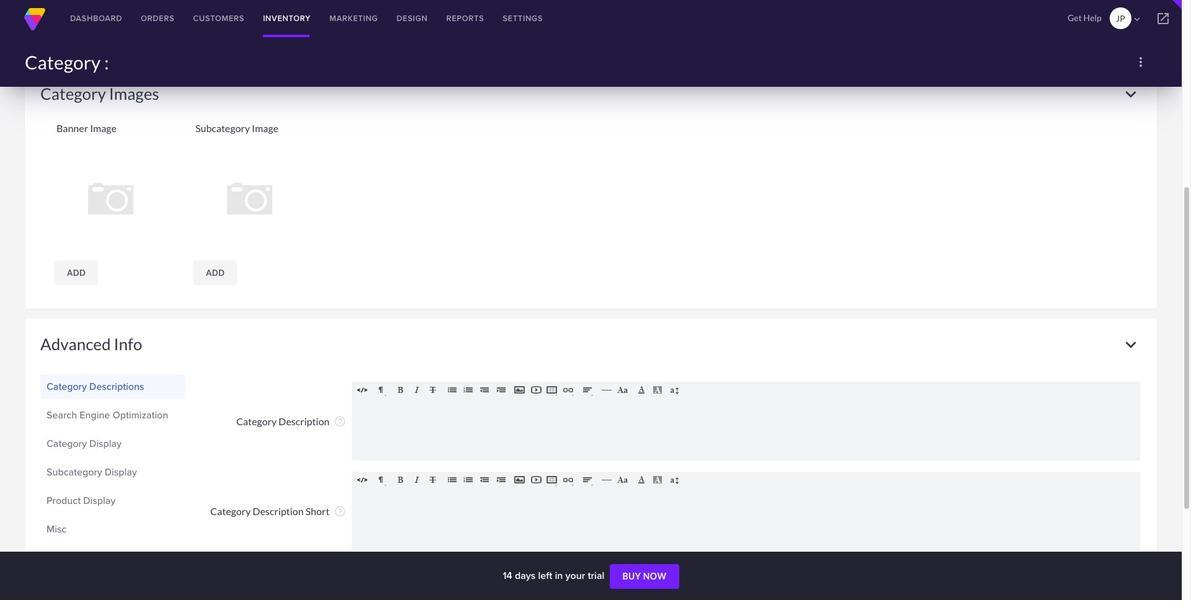 Task type: describe. For each thing, give the bounding box(es) containing it.
expand_more for advanced info
[[1120, 334, 1141, 355]]

category display link
[[47, 433, 179, 454]]

subcategory for subcategory display
[[47, 465, 102, 479]]

design
[[397, 12, 428, 24]]

left
[[538, 569, 552, 583]]

subcategory display
[[47, 465, 137, 479]]

subcategory image
[[195, 122, 278, 134]]


[[1131, 14, 1143, 25]]

reports
[[446, 12, 484, 24]]

add for banner
[[67, 268, 86, 278]]

buy now link
[[610, 565, 679, 589]]

optimization
[[113, 408, 168, 422]]

add link for banner
[[55, 260, 98, 285]]

more_vert button
[[1128, 50, 1153, 74]]

search engine optimization
[[47, 408, 168, 422]]

orders
[[141, 12, 175, 24]]

images
[[109, 83, 159, 103]]

show in menu help_outline
[[75, 24, 152, 36]]

 link
[[1145, 0, 1182, 37]]

expand_more for category images
[[1120, 83, 1141, 105]]

category for category images
[[40, 83, 106, 103]]

description for help_outline
[[279, 416, 330, 427]]

help_outline for category description short help_outline
[[334, 506, 346, 518]]

misc link
[[47, 519, 179, 540]]

category descriptions link
[[47, 376, 179, 397]]

advanced
[[40, 334, 111, 354]]

get help
[[1068, 12, 1102, 23]]

:
[[104, 51, 109, 73]]

description for short
[[253, 506, 304, 517]]

inventory
[[263, 12, 311, 24]]

1 horizontal spatial in
[[555, 569, 563, 583]]

add for subcategory
[[206, 268, 225, 278]]

menu
[[111, 24, 137, 35]]

buy
[[623, 571, 641, 582]]

display for subcategory display
[[105, 465, 137, 479]]

dashboard
[[70, 12, 122, 24]]

category for category description help_outline
[[236, 416, 277, 427]]

product display link
[[47, 490, 179, 512]]

category descriptions
[[47, 379, 144, 394]]

help_outline for show in menu help_outline
[[140, 24, 152, 36]]

product
[[47, 494, 81, 508]]

show
[[75, 24, 99, 35]]

get
[[1068, 12, 1082, 23]]

category images
[[40, 83, 159, 103]]

your
[[565, 569, 585, 583]]

dashboard link
[[61, 0, 132, 37]]

engine
[[80, 408, 110, 422]]



Task type: locate. For each thing, give the bounding box(es) containing it.
0 horizontal spatial subcategory
[[47, 465, 102, 479]]

display down 'search engine optimization'
[[89, 436, 122, 451]]

subcategory display link
[[47, 462, 179, 483]]

2 vertical spatial help_outline
[[334, 506, 346, 518]]


[[1156, 11, 1171, 26]]

in
[[101, 24, 109, 35], [555, 569, 563, 583]]

expand_more
[[1120, 83, 1141, 105], [1120, 334, 1141, 355]]

in right show
[[101, 24, 109, 35]]

image for subcategory image
[[252, 122, 278, 134]]

0 horizontal spatial add link
[[55, 260, 98, 285]]

2 expand_more from the top
[[1120, 334, 1141, 355]]

1 vertical spatial subcategory
[[47, 465, 102, 479]]

14
[[503, 569, 512, 583]]

display down category display link
[[105, 465, 137, 479]]

settings
[[503, 12, 543, 24]]

category for category description short help_outline
[[210, 506, 251, 517]]

help_outline inside category description help_outline
[[334, 416, 346, 428]]

short
[[306, 506, 330, 517]]

display for product display
[[83, 494, 116, 508]]

help_outline
[[140, 24, 152, 36], [334, 416, 346, 428], [334, 506, 346, 518]]

2 add from the left
[[206, 268, 225, 278]]

1 horizontal spatial subcategory
[[195, 122, 250, 134]]

banner
[[56, 122, 88, 134]]

help
[[1084, 12, 1102, 23]]

banner image
[[56, 122, 117, 134]]

2 vertical spatial display
[[83, 494, 116, 508]]

category description short help_outline
[[210, 506, 346, 518]]

display
[[89, 436, 122, 451], [105, 465, 137, 479], [83, 494, 116, 508]]

now
[[643, 571, 667, 582]]

trial
[[588, 569, 604, 583]]

add
[[67, 268, 86, 278], [206, 268, 225, 278]]

more_vert
[[1133, 55, 1148, 69]]

1 add link from the left
[[55, 260, 98, 285]]

info
[[114, 334, 142, 354]]

help_outline inside show in menu help_outline
[[140, 24, 152, 36]]

descriptions
[[89, 379, 144, 394]]

1 vertical spatial help_outline
[[334, 416, 346, 428]]

1 vertical spatial display
[[105, 465, 137, 479]]

add link
[[55, 260, 98, 285], [194, 260, 237, 285]]

buy now
[[623, 571, 667, 582]]

image
[[90, 122, 117, 134], [252, 122, 278, 134]]

search engine optimization link
[[47, 405, 179, 426]]

display for category display
[[89, 436, 122, 451]]

0 vertical spatial help_outline
[[140, 24, 152, 36]]

description
[[279, 416, 330, 427], [253, 506, 304, 517]]

in inside show in menu help_outline
[[101, 24, 109, 35]]

image for banner image
[[90, 122, 117, 134]]

category for category descriptions
[[47, 379, 87, 394]]

category description help_outline
[[236, 416, 346, 428]]

add link for subcategory
[[194, 260, 237, 285]]

days
[[515, 569, 536, 583]]

product display
[[47, 494, 116, 508]]

1 vertical spatial in
[[555, 569, 563, 583]]

jp
[[1116, 13, 1125, 24]]

0 vertical spatial expand_more
[[1120, 83, 1141, 105]]

1 vertical spatial description
[[253, 506, 304, 517]]

2 add link from the left
[[194, 260, 237, 285]]

subcategory for subcategory image
[[195, 122, 250, 134]]

category display
[[47, 436, 122, 451]]

help_outline inside category description short help_outline
[[334, 506, 346, 518]]

advanced info
[[40, 334, 142, 354]]

1 expand_more from the top
[[1120, 83, 1141, 105]]

subcategory
[[195, 122, 250, 134], [47, 465, 102, 479]]

marketing
[[329, 12, 378, 24]]

category inside category display link
[[47, 436, 87, 451]]

0 vertical spatial description
[[279, 416, 330, 427]]

1 horizontal spatial add link
[[194, 260, 237, 285]]

2 image from the left
[[252, 122, 278, 134]]

14 days left in your trial
[[503, 569, 607, 583]]

0 horizontal spatial image
[[90, 122, 117, 134]]

category for category :
[[25, 51, 101, 73]]

category for category display
[[47, 436, 87, 451]]

1 image from the left
[[90, 122, 117, 134]]


[[323, 23, 336, 36]]

misc
[[47, 522, 67, 536]]

category inside category description short help_outline
[[210, 506, 251, 517]]

description inside category description help_outline
[[279, 416, 330, 427]]

search
[[47, 408, 77, 422]]

1 horizontal spatial image
[[252, 122, 278, 134]]

1 vertical spatial expand_more
[[1120, 334, 1141, 355]]

category :
[[25, 51, 109, 73]]

description inside category description short help_outline
[[253, 506, 304, 517]]

0 vertical spatial display
[[89, 436, 122, 451]]

in right left
[[555, 569, 563, 583]]

category inside category description help_outline
[[236, 416, 277, 427]]

0 vertical spatial subcategory
[[195, 122, 250, 134]]

customers
[[193, 12, 244, 24]]

1 horizontal spatial add
[[206, 268, 225, 278]]

display down subcategory display
[[83, 494, 116, 508]]

1 add from the left
[[67, 268, 86, 278]]

category
[[25, 51, 101, 73], [40, 83, 106, 103], [47, 379, 87, 394], [236, 416, 277, 427], [47, 436, 87, 451], [210, 506, 251, 517]]

0 horizontal spatial add
[[67, 268, 86, 278]]

category inside category descriptions link
[[47, 379, 87, 394]]

0 vertical spatial in
[[101, 24, 109, 35]]

0 horizontal spatial in
[[101, 24, 109, 35]]



Task type: vqa. For each thing, say whether or not it's contained in the screenshot.
1 link at the top left
no



